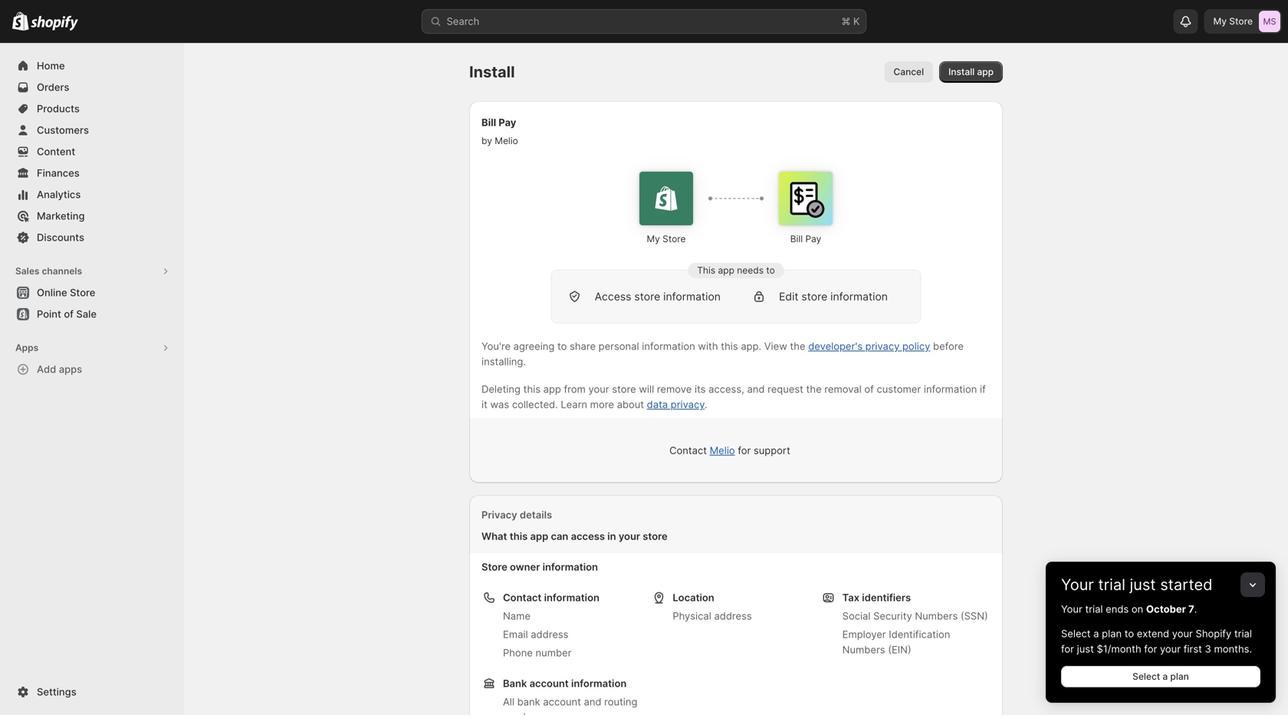 Task type: locate. For each thing, give the bounding box(es) containing it.
name
[[503, 611, 531, 623]]

discounts
[[37, 232, 84, 244]]

to up $1/month
[[1125, 628, 1135, 640]]

1 vertical spatial address
[[531, 629, 569, 641]]

can
[[551, 531, 569, 543]]

1 vertical spatial and
[[584, 697, 602, 709]]

0 horizontal spatial select
[[1062, 628, 1091, 640]]

melio inside bill pay by melio
[[495, 135, 518, 147]]

contact up name
[[503, 592, 542, 604]]

to
[[558, 341, 567, 353], [1125, 628, 1135, 640]]

of inside button
[[64, 308, 74, 320]]

0 horizontal spatial and
[[584, 697, 602, 709]]

0 vertical spatial select
[[1062, 628, 1091, 640]]

and left routing
[[584, 697, 602, 709]]

1 vertical spatial to
[[1125, 628, 1135, 640]]

store inside deleting this app from your store will remove its access, and request the removal of customer information if it was collected. learn more about
[[612, 384, 637, 396]]

2 vertical spatial this
[[510, 531, 528, 543]]

point of sale
[[37, 308, 97, 320]]

what
[[482, 531, 507, 543]]

0 horizontal spatial install
[[470, 63, 515, 81]]

the inside deleting this app from your store will remove its access, and request the removal of customer information if it was collected. learn more about
[[807, 384, 822, 396]]

sales channels button
[[9, 261, 175, 282]]

and right access,
[[748, 384, 765, 396]]

install for install app
[[949, 66, 975, 77]]

and
[[748, 384, 765, 396], [584, 697, 602, 709]]

numbers down employer
[[843, 644, 886, 656]]

a
[[1094, 628, 1100, 640], [1163, 672, 1169, 683]]

bill up by
[[482, 117, 497, 129]]

home link
[[9, 55, 175, 77]]

1 vertical spatial plan
[[1171, 672, 1190, 683]]

0 vertical spatial melio
[[495, 135, 518, 147]]

orders link
[[9, 77, 175, 98]]

access store information
[[595, 290, 721, 303]]

0 vertical spatial my store
[[1214, 16, 1254, 27]]

account right bank
[[543, 697, 581, 709]]

your inside deleting this app from your store will remove its access, and request the removal of customer information if it was collected. learn more about
[[589, 384, 610, 396]]

a down select a plan to extend your shopify trial for just $1/month for your first 3 months.
[[1163, 672, 1169, 683]]

store inside button
[[70, 287, 95, 299]]

my left my store 'icon'
[[1214, 16, 1228, 27]]

melio left support at the right
[[710, 445, 736, 457]]

for
[[738, 445, 751, 457], [1062, 644, 1075, 656], [1145, 644, 1158, 656]]

0 vertical spatial plan
[[1103, 628, 1123, 640]]

0 vertical spatial your
[[1062, 576, 1095, 595]]

1 horizontal spatial of
[[865, 384, 874, 396]]

of right removal at the right of the page
[[865, 384, 874, 396]]

contact for contact melio for support
[[670, 445, 707, 457]]

employer
[[843, 629, 887, 641]]

select inside select a plan to extend your shopify trial for just $1/month for your first 3 months.
[[1062, 628, 1091, 640]]

1 horizontal spatial to
[[1125, 628, 1135, 640]]

this inside deleting this app from your store will remove its access, and request the removal of customer information if it was collected. learn more about
[[524, 384, 541, 396]]

privacy left policy at the right top
[[866, 341, 900, 353]]

install app button
[[940, 61, 1004, 83]]

1 vertical spatial bill
[[791, 234, 803, 245]]

started
[[1161, 576, 1213, 595]]

add apps button
[[9, 359, 175, 381]]

privacy down its
[[671, 399, 705, 411]]

for left $1/month
[[1062, 644, 1075, 656]]

for right melio button
[[738, 445, 751, 457]]

your up more
[[589, 384, 610, 396]]

settings
[[37, 687, 76, 699]]

just inside 'dropdown button'
[[1130, 576, 1157, 595]]

0 vertical spatial privacy
[[866, 341, 900, 353]]

install inside button
[[949, 66, 975, 77]]

1 vertical spatial my store
[[647, 234, 686, 245]]

install right cancel
[[949, 66, 975, 77]]

0 vertical spatial a
[[1094, 628, 1100, 640]]

number
[[536, 648, 572, 659]]

extend
[[1138, 628, 1170, 640]]

1 horizontal spatial the
[[807, 384, 822, 396]]

account up bank
[[530, 678, 569, 690]]

the
[[791, 341, 806, 353], [807, 384, 822, 396]]

a for select a plan
[[1163, 672, 1169, 683]]

location
[[673, 592, 715, 604]]

phone
[[503, 648, 533, 659]]

select down 'your trial ends on october 7 .'
[[1062, 628, 1091, 640]]

the right the request
[[807, 384, 822, 396]]

trial up ends
[[1099, 576, 1126, 595]]

your left first
[[1161, 644, 1182, 656]]

install down search
[[470, 63, 515, 81]]

1 horizontal spatial address
[[715, 611, 752, 623]]

1 vertical spatial your
[[1062, 604, 1083, 616]]

1 horizontal spatial shopify image
[[31, 16, 78, 31]]

0 vertical spatial and
[[748, 384, 765, 396]]

your up 'your trial ends on october 7 .'
[[1062, 576, 1095, 595]]

privacy
[[482, 509, 518, 521]]

plan for select a plan
[[1171, 672, 1190, 683]]

store right access
[[635, 290, 661, 303]]

tax
[[843, 592, 860, 604]]

0 horizontal spatial contact
[[503, 592, 542, 604]]

1 horizontal spatial contact
[[670, 445, 707, 457]]

contact inside contact information name email address phone number
[[503, 592, 542, 604]]

1 vertical spatial privacy
[[671, 399, 705, 411]]

numbers up identification
[[916, 611, 958, 623]]

0 horizontal spatial a
[[1094, 628, 1100, 640]]

0 horizontal spatial bill
[[482, 117, 497, 129]]

your inside 'dropdown button'
[[1062, 576, 1095, 595]]

just left $1/month
[[1078, 644, 1095, 656]]

information inside bank account information all bank account and routing numbers
[[572, 678, 627, 690]]

collected.
[[512, 399, 558, 411]]

1 vertical spatial .
[[1195, 604, 1198, 616]]

1 vertical spatial pay
[[806, 234, 822, 245]]

customers link
[[9, 120, 175, 141]]

access
[[571, 531, 605, 543]]

1 vertical spatial the
[[807, 384, 822, 396]]

developer's
[[809, 341, 863, 353]]

data privacy .
[[647, 399, 708, 411]]

0 vertical spatial .
[[705, 399, 708, 411]]

first
[[1184, 644, 1203, 656]]

deleting
[[482, 384, 521, 396]]

pay for bill pay by melio
[[499, 117, 517, 129]]

your right in at bottom
[[619, 531, 641, 543]]

my store left my store 'icon'
[[1214, 16, 1254, 27]]

1 horizontal spatial numbers
[[916, 611, 958, 623]]

my store up access store information at the top of the page
[[647, 234, 686, 245]]

1 horizontal spatial just
[[1130, 576, 1157, 595]]

your
[[589, 384, 610, 396], [619, 531, 641, 543], [1173, 628, 1194, 640], [1161, 644, 1182, 656]]

of
[[64, 308, 74, 320], [865, 384, 874, 396]]

0 vertical spatial contact
[[670, 445, 707, 457]]

email
[[503, 629, 528, 641]]

1 horizontal spatial plan
[[1171, 672, 1190, 683]]

apps
[[59, 364, 82, 376]]

(ein)
[[889, 644, 912, 656]]

0 horizontal spatial .
[[705, 399, 708, 411]]

2 vertical spatial app
[[531, 531, 549, 543]]

owner
[[510, 562, 540, 573]]

1 horizontal spatial my store
[[1214, 16, 1254, 27]]

2 vertical spatial trial
[[1235, 628, 1253, 640]]

1 vertical spatial melio
[[710, 445, 736, 457]]

melio
[[495, 135, 518, 147], [710, 445, 736, 457]]

1 horizontal spatial my
[[1214, 16, 1228, 27]]

your trial just started
[[1062, 576, 1213, 595]]

1 your from the top
[[1062, 576, 1095, 595]]

security
[[874, 611, 913, 623]]

store up "about"
[[612, 384, 637, 396]]

1 horizontal spatial a
[[1163, 672, 1169, 683]]

app left from
[[544, 384, 561, 396]]

0 horizontal spatial the
[[791, 341, 806, 353]]

your up first
[[1173, 628, 1194, 640]]

0 vertical spatial my
[[1214, 16, 1228, 27]]

select down select a plan to extend your shopify trial for just $1/month for your first 3 months.
[[1133, 672, 1161, 683]]

0 horizontal spatial numbers
[[843, 644, 886, 656]]

select for select a plan
[[1133, 672, 1161, 683]]

1 vertical spatial just
[[1078, 644, 1095, 656]]

1 vertical spatial app
[[544, 384, 561, 396]]

install for install
[[470, 63, 515, 81]]

0 horizontal spatial to
[[558, 341, 567, 353]]

app
[[978, 66, 994, 77], [544, 384, 561, 396], [531, 531, 549, 543]]

0 vertical spatial the
[[791, 341, 806, 353]]

melio right by
[[495, 135, 518, 147]]

account
[[530, 678, 569, 690], [543, 697, 581, 709]]

products link
[[9, 98, 175, 120]]

app inside deleting this app from your store will remove its access, and request the removal of customer information if it was collected. learn more about
[[544, 384, 561, 396]]

policy
[[903, 341, 931, 353]]

1 horizontal spatial bill
[[791, 234, 803, 245]]

bill inside bill pay by melio
[[482, 117, 497, 129]]

plan down first
[[1171, 672, 1190, 683]]

request
[[768, 384, 804, 396]]

apps button
[[9, 338, 175, 359]]

plan
[[1103, 628, 1123, 640], [1171, 672, 1190, 683]]

2 your from the top
[[1062, 604, 1083, 616]]

1 vertical spatial trial
[[1086, 604, 1104, 616]]

before installing.
[[482, 341, 964, 368]]

contact left melio button
[[670, 445, 707, 457]]

developer's privacy policy link
[[809, 341, 931, 353]]

address
[[715, 611, 752, 623], [531, 629, 569, 641]]

home
[[37, 60, 65, 72]]

1 horizontal spatial and
[[748, 384, 765, 396]]

information inside contact information name email address phone number
[[544, 592, 600, 604]]

add
[[37, 364, 56, 376]]

. down 'started'
[[1195, 604, 1198, 616]]

1 horizontal spatial for
[[1062, 644, 1075, 656]]

plan inside select a plan to extend your shopify trial for just $1/month for your first 3 months.
[[1103, 628, 1123, 640]]

1 horizontal spatial select
[[1133, 672, 1161, 683]]

the right view
[[791, 341, 806, 353]]

numbers
[[503, 712, 545, 716]]

0 horizontal spatial pay
[[499, 117, 517, 129]]

0 horizontal spatial address
[[531, 629, 569, 641]]

for down 'extend'
[[1145, 644, 1158, 656]]

customers
[[37, 124, 89, 136]]

trial left ends
[[1086, 604, 1104, 616]]

point of sale link
[[9, 304, 175, 325]]

0 horizontal spatial melio
[[495, 135, 518, 147]]

my up access store information at the top of the page
[[647, 234, 660, 245]]

bill for bill pay
[[791, 234, 803, 245]]

social
[[843, 611, 871, 623]]

apps
[[15, 343, 39, 354]]

online store link
[[9, 282, 175, 304]]

0 vertical spatial app
[[978, 66, 994, 77]]

0 vertical spatial trial
[[1099, 576, 1126, 595]]

and inside bank account information all bank account and routing numbers
[[584, 697, 602, 709]]

this right "with"
[[721, 341, 739, 353]]

analytics
[[37, 189, 81, 201]]

to inside select a plan to extend your shopify trial for just $1/month for your first 3 months.
[[1125, 628, 1135, 640]]

just
[[1130, 576, 1157, 595], [1078, 644, 1095, 656]]

privacy
[[866, 341, 900, 353], [671, 399, 705, 411]]

address right physical
[[715, 611, 752, 623]]

1 horizontal spatial pay
[[806, 234, 822, 245]]

you're agreeing to share personal information with this app. view the developer's privacy policy
[[482, 341, 931, 353]]

store up sale
[[70, 287, 95, 299]]

0 vertical spatial this
[[721, 341, 739, 353]]

bill up edit
[[791, 234, 803, 245]]

my
[[1214, 16, 1228, 27], [647, 234, 660, 245]]

address inside contact information name email address phone number
[[531, 629, 569, 641]]

this for privacy details
[[510, 531, 528, 543]]

app right cancel
[[978, 66, 994, 77]]

trial up the months.
[[1235, 628, 1253, 640]]

information left if
[[924, 384, 978, 396]]

information up routing
[[572, 678, 627, 690]]

1 horizontal spatial privacy
[[866, 341, 900, 353]]

just up on
[[1130, 576, 1157, 595]]

address up number
[[531, 629, 569, 641]]

bill pay
[[791, 234, 822, 245]]

a up $1/month
[[1094, 628, 1100, 640]]

bill for bill pay by melio
[[482, 117, 497, 129]]

trial for just
[[1099, 576, 1126, 595]]

0 vertical spatial address
[[715, 611, 752, 623]]

1 vertical spatial my
[[647, 234, 660, 245]]

tax identifiers social security numbers (ssn) employer identification numbers (ein)
[[843, 592, 989, 656]]

bank
[[503, 678, 527, 690]]

this down privacy details
[[510, 531, 528, 543]]

trial inside your trial just started 'dropdown button'
[[1099, 576, 1126, 595]]

on
[[1132, 604, 1144, 616]]

information left "with"
[[642, 341, 696, 353]]

1 horizontal spatial install
[[949, 66, 975, 77]]

1 vertical spatial this
[[524, 384, 541, 396]]

you're
[[482, 341, 511, 353]]

and inside deleting this app from your store will remove its access, and request the removal of customer information if it was collected. learn more about
[[748, 384, 765, 396]]

1 vertical spatial contact
[[503, 592, 542, 604]]

0 horizontal spatial just
[[1078, 644, 1095, 656]]

trial for ends
[[1086, 604, 1104, 616]]

0 vertical spatial to
[[558, 341, 567, 353]]

a inside select a plan to extend your shopify trial for just $1/month for your first 3 months.
[[1094, 628, 1100, 640]]

. down its
[[705, 399, 708, 411]]

0 horizontal spatial plan
[[1103, 628, 1123, 640]]

with
[[698, 341, 719, 353]]

store up access store information at the top of the page
[[663, 234, 686, 245]]

1 vertical spatial account
[[543, 697, 581, 709]]

of inside deleting this app from your store will remove its access, and request the removal of customer information if it was collected. learn more about
[[865, 384, 874, 396]]

online
[[37, 287, 67, 299]]

sales
[[15, 266, 40, 277]]

0 vertical spatial just
[[1130, 576, 1157, 595]]

app left can
[[531, 531, 549, 543]]

of left sale
[[64, 308, 74, 320]]

0 vertical spatial of
[[64, 308, 74, 320]]

your left ends
[[1062, 604, 1083, 616]]

pay inside bill pay by melio
[[499, 117, 517, 129]]

1 horizontal spatial melio
[[710, 445, 736, 457]]

3
[[1206, 644, 1212, 656]]

0 horizontal spatial of
[[64, 308, 74, 320]]

1 vertical spatial a
[[1163, 672, 1169, 683]]

this up collected.
[[524, 384, 541, 396]]

1 vertical spatial select
[[1133, 672, 1161, 683]]

october
[[1147, 604, 1187, 616]]

your
[[1062, 576, 1095, 595], [1062, 604, 1083, 616]]

store left my store 'icon'
[[1230, 16, 1254, 27]]

0 vertical spatial numbers
[[916, 611, 958, 623]]

this
[[721, 341, 739, 353], [524, 384, 541, 396], [510, 531, 528, 543]]

its
[[695, 384, 706, 396]]

to left share
[[558, 341, 567, 353]]

deleting this app from your store will remove its access, and request the removal of customer information if it was collected. learn more about
[[482, 384, 986, 411]]

1 vertical spatial of
[[865, 384, 874, 396]]

plan up $1/month
[[1103, 628, 1123, 640]]

before
[[934, 341, 964, 353]]

select for select a plan to extend your shopify trial for just $1/month for your first 3 months.
[[1062, 628, 1091, 640]]

information down the store owner information
[[544, 592, 600, 604]]

1 horizontal spatial .
[[1195, 604, 1198, 616]]

point
[[37, 308, 61, 320]]

your trial just started button
[[1046, 562, 1277, 595]]

0 vertical spatial bill
[[482, 117, 497, 129]]

0 vertical spatial pay
[[499, 117, 517, 129]]

shopify image
[[12, 12, 29, 30], [31, 16, 78, 31]]



Task type: vqa. For each thing, say whether or not it's contained in the screenshot.
HOME link in the left of the page
yes



Task type: describe. For each thing, give the bounding box(es) containing it.
⌘
[[842, 15, 851, 27]]

app for privacy details
[[531, 531, 549, 543]]

store owner information
[[482, 562, 598, 573]]

edit store information
[[779, 290, 888, 303]]

my store image
[[1260, 11, 1281, 32]]

agreeing
[[514, 341, 555, 353]]

select a plan to extend your shopify trial for just $1/month for your first 3 months.
[[1062, 628, 1253, 656]]

2 horizontal spatial for
[[1145, 644, 1158, 656]]

personal
[[599, 341, 640, 353]]

app for you're agreeing to share personal information with this app. view the
[[544, 384, 561, 396]]

settings link
[[9, 682, 175, 704]]

cancel button
[[885, 61, 934, 83]]

contact information name email address phone number
[[503, 592, 600, 659]]

bank account information all bank account and routing numbers
[[503, 678, 638, 716]]

online store button
[[0, 282, 184, 304]]

sales channels
[[15, 266, 82, 277]]

0 horizontal spatial my store
[[647, 234, 686, 245]]

melio button
[[710, 445, 736, 457]]

about
[[617, 399, 644, 411]]

products
[[37, 103, 80, 115]]

customer
[[877, 384, 922, 396]]

7
[[1189, 604, 1195, 616]]

finances
[[37, 167, 80, 179]]

marketing
[[37, 210, 85, 222]]

(ssn)
[[961, 611, 989, 623]]

your trial ends on october 7 .
[[1062, 604, 1198, 616]]

add apps
[[37, 364, 82, 376]]

trial inside select a plan to extend your shopify trial for just $1/month for your first 3 months.
[[1235, 628, 1253, 640]]

store left owner
[[482, 562, 508, 573]]

location physical address
[[673, 592, 752, 623]]

content link
[[9, 141, 175, 163]]

install app
[[949, 66, 994, 77]]

pay for bill pay
[[806, 234, 822, 245]]

view
[[765, 341, 788, 353]]

details
[[520, 509, 552, 521]]

more
[[591, 399, 614, 411]]

just inside select a plan to extend your shopify trial for just $1/month for your first 3 months.
[[1078, 644, 1095, 656]]

contact for contact information name email address phone number
[[503, 592, 542, 604]]

share
[[570, 341, 596, 353]]

sale
[[76, 308, 97, 320]]

0 vertical spatial account
[[530, 678, 569, 690]]

orders
[[37, 81, 69, 93]]

plan for select a plan to extend your shopify trial for just $1/month for your first 3 months.
[[1103, 628, 1123, 640]]

bill pay by melio
[[482, 117, 518, 147]]

installing.
[[482, 356, 526, 368]]

your for your trial just started
[[1062, 576, 1095, 595]]

app inside button
[[978, 66, 994, 77]]

learn
[[561, 399, 588, 411]]

identifiers
[[863, 592, 912, 604]]

online store
[[37, 287, 95, 299]]

from
[[564, 384, 586, 396]]

select a plan link
[[1062, 667, 1261, 688]]

$1/month
[[1097, 644, 1142, 656]]

information inside deleting this app from your store will remove its access, and request the removal of customer information if it was collected. learn more about
[[924, 384, 978, 396]]

remove
[[657, 384, 692, 396]]

k
[[854, 15, 860, 27]]

physical
[[673, 611, 712, 623]]

store right edit
[[802, 290, 828, 303]]

information down what this app can access in your store
[[543, 562, 598, 573]]

channels
[[42, 266, 82, 277]]

data privacy link
[[647, 399, 705, 411]]

in
[[608, 531, 617, 543]]

search
[[447, 15, 480, 27]]

data
[[647, 399, 668, 411]]

will
[[639, 384, 655, 396]]

select a plan
[[1133, 672, 1190, 683]]

store right in at bottom
[[643, 531, 668, 543]]

0 horizontal spatial privacy
[[671, 399, 705, 411]]

0 horizontal spatial my
[[647, 234, 660, 245]]

access,
[[709, 384, 745, 396]]

. inside your trial just started element
[[1195, 604, 1198, 616]]

1 vertical spatial numbers
[[843, 644, 886, 656]]

it
[[482, 399, 488, 411]]

discounts link
[[9, 227, 175, 249]]

your trial just started element
[[1046, 602, 1277, 704]]

0 horizontal spatial for
[[738, 445, 751, 457]]

a for select a plan to extend your shopify trial for just $1/month for your first 3 months.
[[1094, 628, 1100, 640]]

was
[[491, 399, 510, 411]]

analytics link
[[9, 184, 175, 206]]

support
[[754, 445, 791, 457]]

privacy details
[[482, 509, 552, 521]]

your for your trial ends on october 7 .
[[1062, 604, 1083, 616]]

0 horizontal spatial shopify image
[[12, 12, 29, 30]]

months.
[[1215, 644, 1253, 656]]

all
[[503, 697, 515, 709]]

address inside location physical address
[[715, 611, 752, 623]]

by
[[482, 135, 492, 147]]

information up you're agreeing to share personal information with this app. view the developer's privacy policy
[[664, 290, 721, 303]]

app.
[[741, 341, 762, 353]]

information up developer's privacy policy link
[[831, 290, 888, 303]]

this for you're agreeing to share personal information with this app. view the
[[524, 384, 541, 396]]

finances link
[[9, 163, 175, 184]]

contact melio for support
[[670, 445, 791, 457]]



